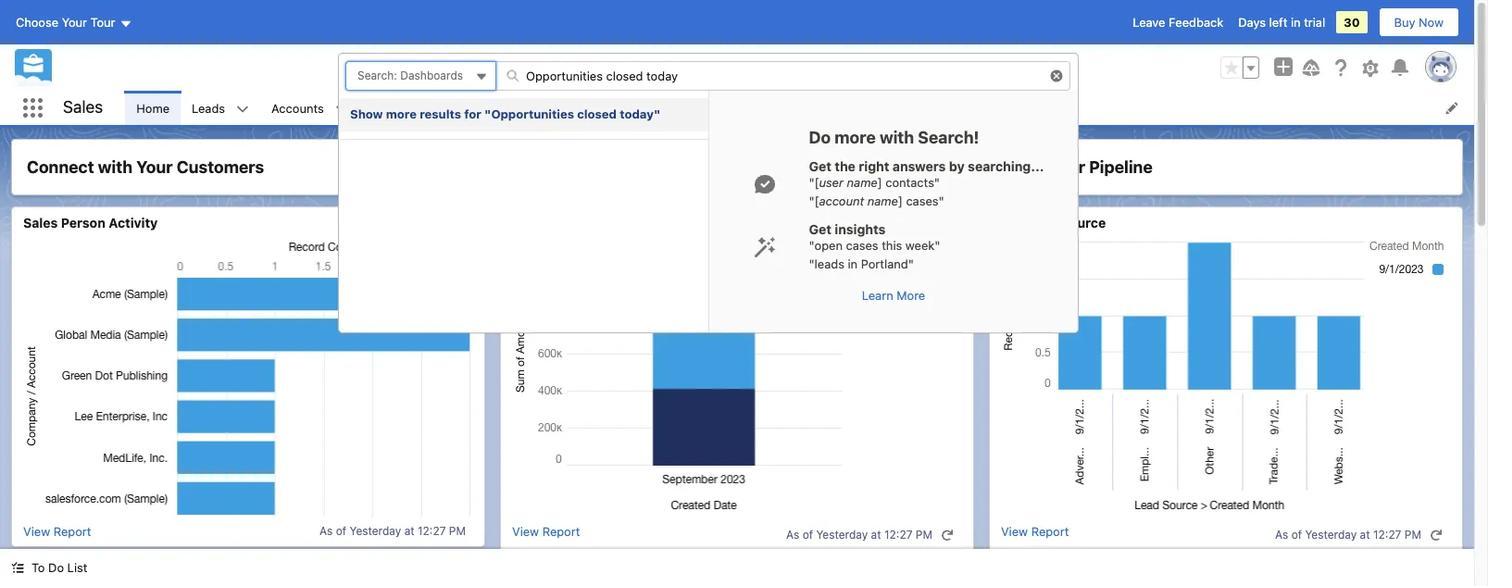 Task type: vqa. For each thing, say whether or not it's contained in the screenshot.
"Acme" to the bottom
no



Task type: describe. For each thing, give the bounding box(es) containing it.
cases
[[846, 238, 878, 253]]

more for with
[[835, 128, 876, 147]]

build
[[1005, 157, 1045, 177]]

view for connect with your customers
[[23, 524, 50, 538]]

now
[[1419, 15, 1444, 30]]

1 horizontal spatial ]
[[898, 193, 903, 208]]

to do list
[[31, 560, 87, 575]]

leave
[[1133, 15, 1165, 30]]

feedback
[[1169, 15, 1223, 30]]

to do list button
[[0, 549, 99, 586]]

leads for leads by source
[[1001, 215, 1039, 231]]

list containing home
[[125, 91, 1474, 125]]

more for results
[[386, 106, 417, 121]]

calendar
[[590, 100, 640, 115]]

contacts
[[370, 100, 421, 115]]

0 vertical spatial ]
[[878, 175, 882, 190]]

30
[[1344, 15, 1360, 30]]

leave feedback
[[1133, 15, 1223, 30]]

to
[[31, 560, 45, 575]]

2 horizontal spatial at
[[1360, 528, 1370, 542]]

1 horizontal spatial pm
[[916, 528, 932, 542]]

2 view report link from the left
[[512, 524, 580, 546]]

2 horizontal spatial as
[[1275, 528, 1288, 542]]

portland"
[[861, 256, 914, 271]]

do inside button
[[48, 560, 64, 575]]

view report link for build your pipeline
[[1001, 524, 1069, 546]]

closed inside the "tasks: opportunities closed today" button
[[678, 60, 715, 75]]

customers
[[177, 157, 264, 177]]

do more with search!
[[809, 128, 979, 147]]

text default image for get insights
[[754, 236, 776, 258]]

"open
[[809, 238, 843, 253]]

0 horizontal spatial at
[[404, 524, 414, 538]]

days
[[1238, 15, 1266, 30]]

2 view report from the left
[[512, 524, 580, 538]]

text default image inside accounts list item
[[335, 103, 348, 116]]

forecasts link
[[676, 91, 753, 125]]

user
[[819, 175, 844, 190]]

get for get the right answers by searching...
[[809, 158, 831, 174]]

get the right answers by searching... "[ user name ] contacts" "[ account name ] cases"
[[809, 158, 1044, 208]]

cases"
[[906, 193, 944, 208]]

2 view from the left
[[512, 524, 539, 538]]

results
[[420, 106, 461, 121]]

2 horizontal spatial 12:​27
[[1373, 528, 1401, 542]]

closed inside suggestions list box
[[577, 106, 617, 121]]

1 horizontal spatial do
[[809, 128, 831, 147]]

accounts link
[[260, 91, 335, 125]]

choose your tour button
[[15, 7, 133, 37]]

opportunities link
[[456, 91, 555, 125]]

"opportunities
[[484, 106, 574, 121]]

home link
[[125, 91, 181, 125]]

forecasts
[[687, 100, 742, 115]]

days left in trial
[[1238, 15, 1325, 30]]

in inside get insights "open cases this week" "leads in portland"
[[848, 256, 858, 271]]

your for choose
[[62, 15, 87, 30]]

leads for leads
[[192, 100, 225, 115]]

search!
[[918, 128, 979, 147]]

show
[[350, 106, 383, 121]]

choose
[[16, 15, 58, 30]]

0 horizontal spatial of
[[336, 524, 346, 538]]

text default image inside leads list item
[[236, 103, 249, 116]]

2 horizontal spatial as of yesterday at 12:​27 pm
[[1275, 528, 1421, 542]]

tasks: opportunities closed today
[[559, 60, 750, 75]]

1 horizontal spatial of
[[803, 528, 813, 542]]

2 "[ from the top
[[809, 193, 819, 208]]

0 horizontal spatial as
[[320, 524, 333, 538]]

tasks: opportunities closed today button
[[523, 53, 894, 82]]

account
[[819, 193, 864, 208]]

your for build
[[1049, 157, 1085, 177]]

connect with your customers
[[27, 157, 264, 177]]

1 horizontal spatial as of yesterday at 12:​27 pm
[[786, 528, 932, 542]]

1 horizontal spatial in
[[1291, 15, 1301, 30]]

tasks
[[76, 566, 112, 582]]

answers
[[893, 158, 946, 174]]

left
[[1269, 15, 1288, 30]]

trial
[[1304, 15, 1325, 30]]

opportunities list item
[[456, 91, 579, 125]]

build your pipeline
[[1005, 157, 1153, 177]]

activity
[[109, 215, 158, 231]]



Task type: locate. For each thing, give the bounding box(es) containing it.
1 horizontal spatial opportunities
[[598, 60, 675, 75]]

3 view report from the left
[[1001, 524, 1069, 538]]

with up answers
[[880, 128, 914, 147]]

0 horizontal spatial ]
[[878, 175, 882, 190]]

1 vertical spatial name
[[867, 193, 898, 208]]

person
[[61, 215, 105, 231]]

this
[[882, 238, 902, 253]]

group
[[1221, 56, 1259, 79]]

0 horizontal spatial sales
[[23, 215, 58, 231]]

1 horizontal spatial view report
[[512, 524, 580, 538]]

your right build
[[1049, 157, 1085, 177]]

get up user
[[809, 158, 831, 174]]

name down 'right'
[[847, 175, 878, 190]]

in down the cases
[[848, 256, 858, 271]]

1 horizontal spatial yesterday
[[816, 528, 868, 542]]

0 vertical spatial in
[[1291, 15, 1301, 30]]

leads right home
[[192, 100, 225, 115]]

at
[[404, 524, 414, 538], [871, 528, 881, 542], [1360, 528, 1370, 542]]

for
[[464, 106, 481, 121]]

0 vertical spatial name
[[847, 175, 878, 190]]

closed
[[678, 60, 715, 75], [577, 106, 617, 121]]

show more results for "opportunities closed today"
[[350, 106, 661, 121]]

by left the source
[[1042, 215, 1058, 231]]

"[ up "account"
[[809, 175, 819, 190]]

buy now button
[[1378, 7, 1459, 37]]

get up "open
[[809, 221, 831, 237]]

as of yesterday at 12:​27 pm
[[320, 524, 466, 538], [786, 528, 932, 542], [1275, 528, 1421, 542]]

0 vertical spatial "[
[[809, 175, 819, 190]]

2 horizontal spatial your
[[1049, 157, 1085, 177]]

sales left person
[[23, 215, 58, 231]]

0 horizontal spatial more
[[386, 106, 417, 121]]

1 vertical spatial opportunities
[[467, 100, 544, 115]]

get for get insights
[[809, 221, 831, 237]]

0 horizontal spatial view report
[[23, 524, 91, 538]]

1 vertical spatial closed
[[577, 106, 617, 121]]

get inside get the right answers by searching... "[ user name ] contacts" "[ account name ] cases"
[[809, 158, 831, 174]]

1 report from the left
[[53, 524, 91, 538]]

report
[[53, 524, 91, 538], [542, 524, 580, 538], [1031, 524, 1069, 538]]

3 view from the left
[[1001, 524, 1028, 538]]

1 horizontal spatial report
[[542, 524, 580, 538]]

pipeline
[[1089, 157, 1153, 177]]

sales up connect
[[63, 97, 103, 117]]

closed left the today
[[678, 60, 715, 75]]

1 vertical spatial "[
[[809, 193, 819, 208]]

1 vertical spatial get
[[809, 221, 831, 237]]

1 vertical spatial more
[[835, 128, 876, 147]]

"[
[[809, 175, 819, 190], [809, 193, 819, 208]]

0 horizontal spatial pm
[[449, 524, 466, 538]]

view
[[23, 524, 50, 538], [512, 524, 539, 538], [1001, 524, 1028, 538]]

your left the tour
[[62, 15, 87, 30]]

0 horizontal spatial by
[[949, 158, 965, 174]]

text default image for get the right answers by searching...
[[754, 173, 776, 195]]

text default image inside to do list button
[[11, 561, 24, 574]]

accounts list item
[[260, 91, 359, 125]]

more up the
[[835, 128, 876, 147]]

of
[[336, 524, 346, 538], [803, 528, 813, 542], [1292, 528, 1302, 542]]

leave feedback link
[[1133, 15, 1223, 30]]

0 horizontal spatial with
[[98, 157, 133, 177]]

0 horizontal spatial your
[[62, 15, 87, 30]]

]
[[878, 175, 882, 190], [898, 193, 903, 208]]

0 vertical spatial text default image
[[335, 103, 348, 116]]

with right connect
[[98, 157, 133, 177]]

insights
[[835, 221, 886, 237]]

view for build your pipeline
[[1001, 524, 1028, 538]]

contacts list item
[[359, 91, 456, 125]]

text default image
[[335, 103, 348, 116], [754, 173, 776, 195], [754, 236, 776, 258]]

get insights "open cases this week" "leads in portland"
[[809, 221, 940, 271]]

1 get from the top
[[809, 158, 831, 174]]

1 horizontal spatial view report link
[[512, 524, 580, 546]]

1 horizontal spatial view
[[512, 524, 539, 538]]

your inside popup button
[[62, 15, 87, 30]]

2 report from the left
[[542, 524, 580, 538]]

1 horizontal spatial as
[[786, 528, 799, 542]]

opportunities inside button
[[598, 60, 675, 75]]

today
[[718, 60, 750, 75]]

contacts"
[[886, 175, 940, 190]]

opportunities
[[598, 60, 675, 75], [467, 100, 544, 115]]

sales
[[63, 97, 103, 117], [23, 215, 58, 231]]

1 vertical spatial ]
[[898, 193, 903, 208]]

0 vertical spatial leads
[[192, 100, 225, 115]]

as
[[320, 524, 333, 538], [786, 528, 799, 542], [1275, 528, 1288, 542]]

text default image left user
[[754, 173, 776, 195]]

0 vertical spatial closed
[[678, 60, 715, 75]]

0 horizontal spatial opportunities
[[467, 100, 544, 115]]

0 horizontal spatial 12:​27
[[418, 524, 446, 538]]

0 vertical spatial by
[[949, 158, 965, 174]]

choose your tour
[[16, 15, 115, 30]]

today's tasks
[[23, 566, 112, 582]]

name
[[847, 175, 878, 190], [867, 193, 898, 208]]

more
[[386, 106, 417, 121], [835, 128, 876, 147]]

1 horizontal spatial leads
[[1001, 215, 1039, 231]]

1 view report link from the left
[[23, 524, 91, 538]]

pm
[[449, 524, 466, 538], [916, 528, 932, 542], [1405, 528, 1421, 542]]

home
[[136, 100, 169, 115]]

leads link
[[181, 91, 236, 125]]

1 vertical spatial in
[[848, 256, 858, 271]]

searching...
[[968, 158, 1044, 174]]

0 horizontal spatial view report link
[[23, 524, 91, 538]]

1 horizontal spatial with
[[880, 128, 914, 147]]

report for connect
[[53, 524, 91, 538]]

closed left today"
[[577, 106, 617, 121]]

1 vertical spatial sales
[[23, 215, 58, 231]]

1 horizontal spatial at
[[871, 528, 881, 542]]

1 horizontal spatial closed
[[678, 60, 715, 75]]

do right to
[[48, 560, 64, 575]]

] down contacts" on the top of the page
[[898, 193, 903, 208]]

leads list item
[[181, 91, 260, 125]]

calendar list item
[[579, 91, 676, 125]]

sales for sales person activity
[[23, 215, 58, 231]]

"leads
[[809, 256, 844, 271]]

sales person activity
[[23, 215, 158, 231]]

view report link
[[23, 524, 91, 538], [512, 524, 580, 546], [1001, 524, 1069, 546]]

Search... search field
[[495, 61, 1070, 91]]

report for build
[[1031, 524, 1069, 538]]

yesterday
[[350, 524, 401, 538], [816, 528, 868, 542], [1305, 528, 1357, 542]]

2 horizontal spatial yesterday
[[1305, 528, 1357, 542]]

leads down build
[[1001, 215, 1039, 231]]

2 vertical spatial text default image
[[754, 236, 776, 258]]

None text field
[[345, 61, 496, 91]]

text default image left "open
[[754, 236, 776, 258]]

0 horizontal spatial closed
[[577, 106, 617, 121]]

view report for connect
[[23, 524, 91, 538]]

0 horizontal spatial leads
[[192, 100, 225, 115]]

1 horizontal spatial more
[[835, 128, 876, 147]]

2 horizontal spatial view report
[[1001, 524, 1069, 538]]

0 horizontal spatial do
[[48, 560, 64, 575]]

list
[[125, 91, 1474, 125]]

leads
[[192, 100, 225, 115], [1001, 215, 1039, 231]]

view report for build
[[1001, 524, 1069, 538]]

in right left
[[1291, 15, 1301, 30]]

tasks:
[[559, 60, 594, 75]]

1 horizontal spatial your
[[136, 157, 173, 177]]

1 vertical spatial text default image
[[754, 173, 776, 195]]

buy
[[1394, 15, 1415, 30]]

source
[[1061, 215, 1106, 231]]

2 horizontal spatial pm
[[1405, 528, 1421, 542]]

in
[[1291, 15, 1301, 30], [848, 256, 858, 271]]

connect
[[27, 157, 94, 177]]

3 report from the left
[[1031, 524, 1069, 538]]

name down contacts" on the top of the page
[[867, 193, 898, 208]]

suggestions list box
[[339, 98, 708, 139]]

tour
[[90, 15, 115, 30]]

0 vertical spatial opportunities
[[598, 60, 675, 75]]

1 horizontal spatial 12:​27
[[884, 528, 913, 542]]

with
[[880, 128, 914, 147], [98, 157, 133, 177]]

12:​27
[[418, 524, 446, 538], [884, 528, 913, 542], [1373, 528, 1401, 542]]

0 vertical spatial do
[[809, 128, 831, 147]]

text default image left "show"
[[335, 103, 348, 116]]

2 horizontal spatial report
[[1031, 524, 1069, 538]]

sales for sales
[[63, 97, 103, 117]]

0 vertical spatial with
[[880, 128, 914, 147]]

0 horizontal spatial in
[[848, 256, 858, 271]]

your
[[62, 15, 87, 30], [136, 157, 173, 177], [1049, 157, 1085, 177]]

2 get from the top
[[809, 221, 831, 237]]

week"
[[906, 238, 940, 253]]

right
[[859, 158, 889, 174]]

today"
[[620, 106, 661, 121]]

by inside get the right answers by searching... "[ user name ] contacts" "[ account name ] cases"
[[949, 158, 965, 174]]

0 horizontal spatial view
[[23, 524, 50, 538]]

0 vertical spatial sales
[[63, 97, 103, 117]]

0 horizontal spatial report
[[53, 524, 91, 538]]

0 horizontal spatial as of yesterday at 12:​27 pm
[[320, 524, 466, 538]]

1 view report from the left
[[23, 524, 91, 538]]

1 view from the left
[[23, 524, 50, 538]]

1 "[ from the top
[[809, 175, 819, 190]]

2 horizontal spatial of
[[1292, 528, 1302, 542]]

get
[[809, 158, 831, 174], [809, 221, 831, 237]]

buy now
[[1394, 15, 1444, 30]]

today's
[[23, 566, 72, 582]]

more right "show"
[[386, 106, 417, 121]]

1 vertical spatial leads
[[1001, 215, 1039, 231]]

do up user
[[809, 128, 831, 147]]

list
[[67, 560, 87, 575]]

2 horizontal spatial view
[[1001, 524, 1028, 538]]

by down search!
[[949, 158, 965, 174]]

the
[[835, 158, 856, 174]]

leads inside the leads link
[[192, 100, 225, 115]]

your down home
[[136, 157, 173, 177]]

"[ down user
[[809, 193, 819, 208]]

1 horizontal spatial sales
[[63, 97, 103, 117]]

view report
[[23, 524, 91, 538], [512, 524, 580, 538], [1001, 524, 1069, 538]]

3 view report link from the left
[[1001, 524, 1069, 546]]

1 vertical spatial with
[[98, 157, 133, 177]]

do
[[809, 128, 831, 147], [48, 560, 64, 575]]

get inside get insights "open cases this week" "leads in portland"
[[809, 221, 831, 237]]

text default image
[[236, 103, 249, 116], [941, 529, 954, 542], [1430, 529, 1443, 542], [11, 561, 24, 574]]

calendar link
[[579, 91, 652, 125]]

contacts link
[[359, 91, 432, 125]]

2 horizontal spatial view report link
[[1001, 524, 1069, 546]]

1 vertical spatial by
[[1042, 215, 1058, 231]]

0 horizontal spatial yesterday
[[350, 524, 401, 538]]

leads by source
[[1001, 215, 1106, 231]]

1 horizontal spatial by
[[1042, 215, 1058, 231]]

0 vertical spatial get
[[809, 158, 831, 174]]

by
[[949, 158, 965, 174], [1042, 215, 1058, 231]]

accounts
[[271, 100, 324, 115]]

0 vertical spatial more
[[386, 106, 417, 121]]

view report link for connect with your customers
[[23, 524, 91, 538]]

opportunities inside list item
[[467, 100, 544, 115]]

more inside suggestions list box
[[386, 106, 417, 121]]

] down 'right'
[[878, 175, 882, 190]]

1 vertical spatial do
[[48, 560, 64, 575]]



